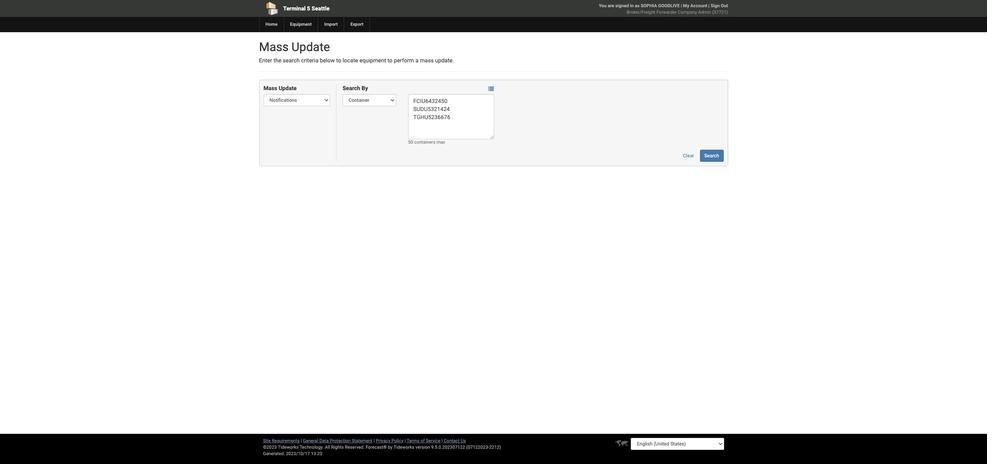 Task type: describe. For each thing, give the bounding box(es) containing it.
search by
[[343, 85, 368, 92]]

you
[[599, 3, 607, 8]]

equipment
[[360, 57, 386, 64]]

export
[[350, 22, 364, 27]]

home
[[266, 22, 278, 27]]

forwarder
[[657, 10, 677, 15]]

1 to from the left
[[336, 57, 341, 64]]

50
[[408, 140, 413, 145]]

signed
[[616, 3, 629, 8]]

generated:
[[263, 451, 285, 457]]

site requirements | general data protection statement | privacy policy | terms of service | contact us ©2023 tideworks technology. all rights reserved. forecast® by tideworks version 9.5.0.202307122 (07122023-2212) generated: 2023/10/17 13:20
[[263, 439, 501, 457]]

us
[[461, 439, 466, 444]]

site
[[263, 439, 271, 444]]

terminal 5 seattle link
[[259, 0, 448, 17]]

| up 9.5.0.202307122
[[442, 439, 443, 444]]

show list image
[[488, 86, 494, 92]]

service
[[426, 439, 441, 444]]

©2023 tideworks
[[263, 445, 299, 450]]

policy
[[392, 439, 404, 444]]

(57721)
[[712, 10, 728, 15]]

my
[[683, 3, 690, 8]]

my account link
[[683, 3, 708, 8]]

mass update enter the search criteria below to locate equipment to perform a mass update.
[[259, 40, 454, 64]]

version
[[416, 445, 430, 450]]

by
[[388, 445, 393, 450]]

search for search
[[705, 153, 719, 159]]

enter
[[259, 57, 272, 64]]

company
[[678, 10, 697, 15]]

a
[[416, 57, 419, 64]]

equipment
[[290, 22, 312, 27]]

goodlive
[[658, 3, 680, 8]]

search
[[283, 57, 300, 64]]

update for mass update
[[279, 85, 297, 92]]

all
[[325, 445, 330, 450]]

account
[[691, 3, 708, 8]]

in
[[630, 3, 634, 8]]

9.5.0.202307122
[[431, 445, 465, 450]]

by
[[362, 85, 368, 92]]

statement
[[352, 439, 373, 444]]

search for search by
[[343, 85, 360, 92]]

of
[[421, 439, 425, 444]]

max
[[437, 140, 445, 145]]

protection
[[330, 439, 351, 444]]

you are signed in as sophia goodlive | my account | sign out broker/freight forwarder company admin (57721)
[[599, 3, 728, 15]]

privacy
[[376, 439, 390, 444]]

sign
[[711, 3, 720, 8]]

forecast®
[[366, 445, 387, 450]]

| left general
[[301, 439, 302, 444]]

technology.
[[300, 445, 324, 450]]

sign out link
[[711, 3, 728, 8]]

search button
[[700, 150, 724, 162]]

import link
[[318, 17, 344, 32]]



Task type: vqa. For each thing, say whether or not it's contained in the screenshot.
Number *
no



Task type: locate. For each thing, give the bounding box(es) containing it.
tideworks
[[394, 445, 415, 450]]

sophia
[[641, 3, 657, 8]]

are
[[608, 3, 614, 8]]

update.
[[435, 57, 454, 64]]

seattle
[[312, 5, 330, 12]]

terminal
[[283, 5, 306, 12]]

reserved.
[[345, 445, 365, 450]]

(07122023-
[[466, 445, 489, 450]]

privacy policy link
[[376, 439, 404, 444]]

0 horizontal spatial search
[[343, 85, 360, 92]]

1 vertical spatial update
[[279, 85, 297, 92]]

as
[[635, 3, 640, 8]]

0 vertical spatial search
[[343, 85, 360, 92]]

terms of service link
[[407, 439, 441, 444]]

broker/freight
[[627, 10, 656, 15]]

to left "perform"
[[388, 57, 393, 64]]

| up forecast®
[[374, 439, 375, 444]]

update inside mass update enter the search criteria below to locate equipment to perform a mass update.
[[292, 40, 330, 54]]

equipment link
[[284, 17, 318, 32]]

update for mass update enter the search criteria below to locate equipment to perform a mass update.
[[292, 40, 330, 54]]

1 vertical spatial mass
[[264, 85, 277, 92]]

containers
[[414, 140, 436, 145]]

search inside button
[[705, 153, 719, 159]]

contact us link
[[444, 439, 466, 444]]

1 horizontal spatial to
[[388, 57, 393, 64]]

search
[[343, 85, 360, 92], [705, 153, 719, 159]]

5
[[307, 5, 310, 12]]

0 horizontal spatial to
[[336, 57, 341, 64]]

mass for mass update enter the search criteria below to locate equipment to perform a mass update.
[[259, 40, 289, 54]]

2 to from the left
[[388, 57, 393, 64]]

requirements
[[272, 439, 300, 444]]

mass
[[259, 40, 289, 54], [264, 85, 277, 92]]

mass update
[[264, 85, 297, 92]]

1 vertical spatial search
[[705, 153, 719, 159]]

terms
[[407, 439, 420, 444]]

admin
[[698, 10, 711, 15]]

|
[[681, 3, 682, 8], [709, 3, 710, 8], [301, 439, 302, 444], [374, 439, 375, 444], [405, 439, 406, 444], [442, 439, 443, 444]]

export link
[[344, 17, 370, 32]]

mass for mass update
[[264, 85, 277, 92]]

general data protection statement link
[[303, 439, 373, 444]]

1 horizontal spatial search
[[705, 153, 719, 159]]

the
[[274, 57, 282, 64]]

0 vertical spatial update
[[292, 40, 330, 54]]

clear button
[[679, 150, 699, 162]]

None text field
[[408, 94, 494, 139]]

clear
[[683, 153, 694, 159]]

mass up the at the top of page
[[259, 40, 289, 54]]

update up criteria
[[292, 40, 330, 54]]

mass down enter
[[264, 85, 277, 92]]

general
[[303, 439, 318, 444]]

to right below
[[336, 57, 341, 64]]

| left my
[[681, 3, 682, 8]]

0 vertical spatial mass
[[259, 40, 289, 54]]

data
[[320, 439, 329, 444]]

criteria
[[301, 57, 319, 64]]

search right clear
[[705, 153, 719, 159]]

site requirements link
[[263, 439, 300, 444]]

import
[[324, 22, 338, 27]]

contact
[[444, 439, 460, 444]]

search left by
[[343, 85, 360, 92]]

| up tideworks
[[405, 439, 406, 444]]

13:20
[[311, 451, 322, 457]]

home link
[[259, 17, 284, 32]]

2023/10/17
[[286, 451, 310, 457]]

update down search
[[279, 85, 297, 92]]

out
[[721, 3, 728, 8]]

locate
[[343, 57, 358, 64]]

terminal 5 seattle
[[283, 5, 330, 12]]

rights
[[331, 445, 344, 450]]

mass inside mass update enter the search criteria below to locate equipment to perform a mass update.
[[259, 40, 289, 54]]

to
[[336, 57, 341, 64], [388, 57, 393, 64]]

below
[[320, 57, 335, 64]]

perform
[[394, 57, 414, 64]]

2212)
[[489, 445, 501, 450]]

50 containers max
[[408, 140, 445, 145]]

| left sign
[[709, 3, 710, 8]]

mass
[[420, 57, 434, 64]]

update
[[292, 40, 330, 54], [279, 85, 297, 92]]



